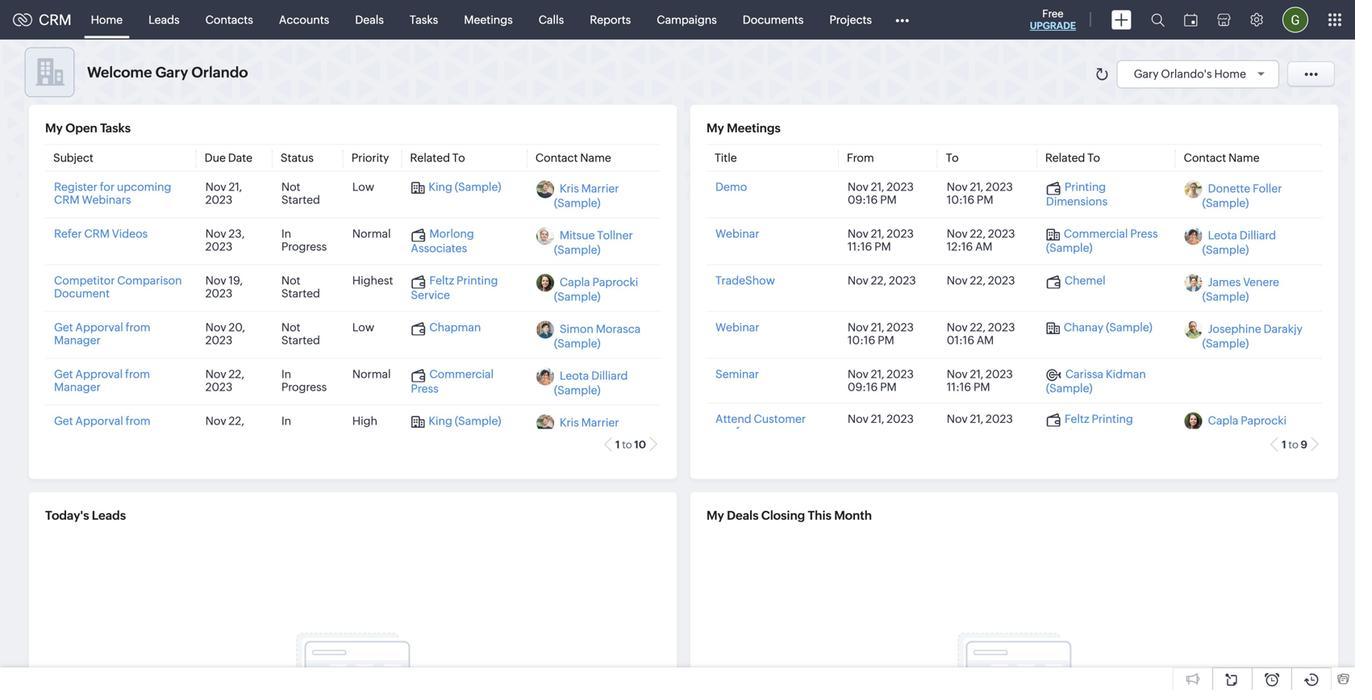 Task type: vqa. For each thing, say whether or not it's contained in the screenshot.


Task type: describe. For each thing, give the bounding box(es) containing it.
get apporval from manager link for nov 22, 2023
[[54, 414, 151, 440]]

this
[[808, 508, 832, 523]]

nov 21, 2023 for not
[[205, 180, 242, 206]]

0 horizontal spatial feltz printing service link
[[411, 274, 498, 301]]

1 horizontal spatial leads
[[149, 13, 180, 26]]

started for nov 21, 2023
[[282, 193, 320, 206]]

not started for 19,
[[282, 274, 320, 300]]

19,
[[229, 274, 243, 287]]

name for second contact name link from the right
[[581, 151, 612, 164]]

kris marrier (sample) link for low
[[554, 182, 619, 209]]

1 vertical spatial printing
[[457, 274, 498, 287]]

nov 22, 2023 for get approval from manager
[[205, 368, 244, 393]]

2 to from the left
[[947, 151, 959, 164]]

accounts link
[[266, 0, 342, 39]]

1 vertical spatial leota dilliard (sample) link
[[554, 369, 628, 397]]

printing dimensions link
[[1047, 180, 1108, 208]]

king (sample) for low
[[429, 180, 502, 193]]

upcoming
[[117, 180, 171, 193]]

contact for second contact name link from the right
[[536, 151, 578, 164]]

to link
[[947, 151, 959, 164]]

get apporval from manager for nov 20, 2023
[[54, 321, 151, 347]]

search element
[[1142, 0, 1175, 40]]

reports
[[590, 13, 631, 26]]

0 horizontal spatial leota
[[560, 369, 589, 382]]

my open tasks
[[45, 121, 131, 135]]

dimensions
[[1047, 195, 1108, 208]]

3 to from the left
[[1088, 151, 1101, 164]]

projects
[[830, 13, 872, 26]]

1 vertical spatial leads
[[92, 508, 126, 523]]

kris for low
[[560, 182, 579, 195]]

1 to 9
[[1283, 439, 1308, 451]]

1 vertical spatial nov 21, 2023 10:16 pm
[[848, 321, 914, 347]]

status
[[281, 151, 314, 164]]

chemel
[[1065, 274, 1106, 287]]

competitor comparison document
[[54, 274, 182, 300]]

today's
[[45, 508, 89, 523]]

nov 20, 2023
[[205, 321, 245, 347]]

my meetings
[[707, 121, 781, 135]]

0 horizontal spatial deals
[[355, 13, 384, 26]]

chapman link
[[411, 321, 481, 335]]

12:16
[[947, 240, 974, 253]]

carissa kidman (sample) link
[[1047, 368, 1147, 395]]

from for high
[[126, 414, 151, 427]]

commercial press
[[411, 368, 494, 395]]

(sample) inside james venere (sample)
[[1203, 290, 1250, 303]]

josephine darakjy (sample) link
[[1203, 322, 1303, 350]]

not started for 21,
[[282, 180, 320, 206]]

meetings link
[[451, 0, 526, 39]]

commercial press (sample) link
[[1047, 227, 1159, 254]]

marrier for high
[[582, 416, 619, 429]]

21, for nov 21, 2023
[[871, 412, 885, 425]]

commercial for commercial press
[[430, 368, 494, 381]]

carissa kidman (sample)
[[1047, 368, 1147, 395]]

printing dimensions
[[1047, 180, 1108, 208]]

get approval from manager
[[54, 368, 150, 393]]

1 vertical spatial service
[[1047, 427, 1086, 440]]

get for normal
[[54, 368, 73, 381]]

in for commercial press
[[282, 368, 291, 381]]

nov inside nov 19, 2023
[[205, 274, 226, 287]]

from for low
[[126, 321, 151, 334]]

refer crm videos link
[[54, 227, 148, 240]]

1 vertical spatial paprocki
[[1242, 414, 1287, 427]]

progress for king (sample)
[[282, 427, 327, 440]]

attend
[[716, 412, 752, 425]]

logo image
[[13, 13, 32, 26]]

pm for nov 22, 2023 01:16 am
[[878, 334, 895, 347]]

capla paprocki (sample) for the left 'capla paprocki (sample)' link
[[554, 276, 639, 303]]

james
[[1209, 276, 1242, 289]]

chanay (sample)
[[1064, 321, 1153, 334]]

2023 inside nov 23, 2023
[[205, 240, 233, 253]]

2 vertical spatial printing
[[1092, 412, 1134, 425]]

register for upcoming crm webinars
[[54, 180, 171, 206]]

2023 inside nov 22, 2023 01:16 am
[[989, 321, 1016, 334]]

approval
[[75, 368, 123, 381]]

Other Modules field
[[885, 7, 920, 33]]

0 vertical spatial 11:16
[[848, 240, 873, 253]]

darakjy
[[1264, 322, 1303, 335]]

get approval from manager link
[[54, 368, 150, 393]]

apporval for nov 22, 2023
[[75, 414, 123, 427]]

in for king (sample)
[[282, 414, 291, 427]]

(sample) up mitsue
[[554, 197, 601, 209]]

commercial for commercial press (sample)
[[1064, 227, 1129, 240]]

donette foller (sample) link
[[1203, 182, 1283, 209]]

not for 19,
[[282, 274, 301, 287]]

my deals closing this month
[[707, 508, 872, 523]]

2 vertical spatial crm
[[84, 227, 110, 240]]

apporval for nov 20, 2023
[[75, 321, 123, 334]]

seminar
[[716, 368, 760, 381]]

1 horizontal spatial capla paprocki (sample) link
[[1203, 414, 1287, 441]]

free upgrade
[[1031, 8, 1077, 31]]

simon
[[560, 322, 594, 335]]

search image
[[1152, 13, 1165, 27]]

subject
[[53, 151, 93, 164]]

calls
[[539, 13, 564, 26]]

0 horizontal spatial nov 21, 2023 11:16 pm
[[848, 227, 914, 253]]

title link
[[715, 151, 737, 164]]

due
[[205, 151, 226, 164]]

(sample) left 1 to 10
[[554, 431, 601, 443]]

carissa
[[1066, 368, 1104, 381]]

get for low
[[54, 321, 73, 334]]

register
[[54, 180, 98, 193]]

2 horizontal spatial nov 21, 2023
[[947, 412, 1013, 425]]

(sample) inside simon morasca (sample)
[[554, 337, 601, 350]]

low for chapman
[[352, 321, 375, 334]]

james venere (sample) link
[[1203, 276, 1280, 303]]

josephine
[[1209, 322, 1262, 335]]

(sample) up morlong
[[455, 180, 502, 193]]

morlong associates
[[411, 227, 474, 255]]

22, inside nov 22, 2023 01:16 am
[[971, 321, 986, 334]]

demo link
[[716, 180, 748, 193]]

leads link
[[136, 0, 193, 39]]

tradeshow
[[716, 274, 776, 287]]

0 vertical spatial service
[[411, 288, 450, 301]]

1 vertical spatial leota dilliard (sample)
[[554, 369, 628, 397]]

am for 01:16
[[977, 334, 995, 347]]

donette
[[1209, 182, 1251, 195]]

associates
[[411, 242, 467, 255]]

contact for second contact name link from left
[[1185, 151, 1227, 164]]

9
[[1301, 439, 1308, 451]]

(sample) up james
[[1203, 243, 1250, 256]]

get for high
[[54, 414, 73, 427]]

nov 22, 2023 for tradeshow
[[848, 274, 917, 287]]

01:16
[[947, 334, 975, 347]]

tradeshow link
[[716, 274, 776, 287]]

(sample) inside carissa kidman (sample)
[[1047, 382, 1093, 395]]

0 horizontal spatial tasks
[[100, 121, 131, 135]]

simon morasca (sample) link
[[554, 322, 641, 350]]

chapman
[[430, 321, 481, 334]]

foller
[[1253, 182, 1283, 195]]

josephine darakjy (sample)
[[1203, 322, 1303, 350]]

1 for my meetings
[[1283, 439, 1287, 451]]

nov 23, 2023
[[205, 227, 245, 253]]

0 vertical spatial nov 21, 2023 10:16 pm
[[947, 180, 1013, 206]]

0 horizontal spatial gary
[[155, 64, 188, 81]]

0 horizontal spatial 10:16
[[848, 334, 876, 347]]

webinars
[[82, 193, 131, 206]]

due date link
[[205, 151, 253, 164]]

in for morlong associates
[[282, 227, 291, 240]]

1 to from the left
[[453, 151, 465, 164]]

competitor
[[54, 274, 115, 287]]

document
[[54, 287, 110, 300]]

2 related from the left
[[1046, 151, 1086, 164]]

crm link
[[13, 12, 71, 28]]

free
[[1043, 8, 1064, 20]]

priority link
[[352, 151, 389, 164]]

subject link
[[53, 151, 93, 164]]

venere
[[1244, 276, 1280, 289]]

kidman
[[1107, 368, 1147, 381]]

1 vertical spatial dilliard
[[592, 369, 628, 382]]

feltz for leftmost feltz printing service 'link'
[[430, 274, 455, 287]]

(sample) down simon morasca (sample) link on the left of the page
[[554, 384, 601, 397]]

1 horizontal spatial deals
[[727, 508, 759, 523]]

nov inside nov 23, 2023
[[205, 227, 226, 240]]

pm for nov 21, 2023 10:16 pm
[[881, 193, 897, 206]]

nov 19, 2023
[[205, 274, 243, 300]]

orlando's
[[1162, 67, 1213, 80]]

0 vertical spatial 10:16
[[947, 193, 975, 206]]

1 horizontal spatial nov 21, 2023 11:16 pm
[[947, 368, 1013, 393]]

1 contact name link from the left
[[536, 151, 612, 164]]

webinar link for 10:16
[[716, 321, 760, 334]]

(sample) left 1 to 9
[[1203, 428, 1250, 441]]

contacts
[[205, 13, 253, 26]]

21, for nov 22, 2023 12:16 am
[[871, 227, 885, 240]]

priority
[[352, 151, 389, 164]]

mitsue tollner (sample) link
[[554, 229, 633, 256]]

chanay (sample) link
[[1047, 321, 1153, 335]]

month
[[835, 508, 872, 523]]

king for high
[[429, 414, 453, 427]]

attend customer conference
[[716, 412, 806, 438]]

1 horizontal spatial home
[[1215, 67, 1247, 80]]

calendar image
[[1185, 13, 1199, 26]]

for
[[100, 180, 115, 193]]

feltz printing service for bottom feltz printing service 'link'
[[1047, 412, 1134, 440]]

capla paprocki (sample) for right 'capla paprocki (sample)' link
[[1203, 414, 1287, 441]]

crm inside register for upcoming crm webinars
[[54, 193, 80, 206]]

gary orlando's home link
[[1135, 67, 1271, 80]]

2023 inside nov 20, 2023
[[205, 334, 233, 347]]

gary orlando's home
[[1135, 67, 1247, 80]]

in progress for morlong associates
[[282, 227, 327, 253]]

22, inside nov 22, 2023 12:16 am
[[971, 227, 986, 240]]



Task type: locate. For each thing, give the bounding box(es) containing it.
marrier
[[582, 182, 619, 195], [582, 416, 619, 429]]

0 vertical spatial manager
[[54, 334, 101, 347]]

1 vertical spatial kris
[[560, 416, 579, 429]]

not down status
[[282, 180, 301, 193]]

from inside get approval from manager
[[125, 368, 150, 381]]

feltz printing service link
[[411, 274, 498, 301], [1047, 412, 1134, 440]]

closing
[[762, 508, 806, 523]]

3 not started from the top
[[282, 321, 320, 347]]

chemel link
[[1047, 274, 1106, 288]]

2 low from the top
[[352, 321, 375, 334]]

nov 21, 2023 10:16 pm down to link
[[947, 180, 1013, 206]]

1 vertical spatial meetings
[[727, 121, 781, 135]]

feltz for bottom feltz printing service 'link'
[[1065, 412, 1090, 425]]

normal up highest
[[352, 227, 391, 240]]

related up printing dimensions link on the top
[[1046, 151, 1086, 164]]

1 normal from the top
[[352, 227, 391, 240]]

paprocki down the mitsue tollner (sample) link
[[593, 276, 639, 289]]

1 vertical spatial leota
[[560, 369, 589, 382]]

create menu image
[[1112, 10, 1132, 29]]

21, for nov 22, 2023 01:16 am
[[871, 321, 885, 334]]

demo
[[716, 180, 748, 193]]

webinar link for 11:16
[[716, 227, 760, 240]]

2 king (sample) link from the top
[[411, 414, 502, 428]]

started for nov 20, 2023
[[282, 334, 320, 347]]

1 vertical spatial webinar link
[[716, 321, 760, 334]]

king (sample) link up morlong
[[411, 180, 502, 194]]

0 horizontal spatial nov 21, 2023
[[205, 180, 242, 206]]

webinar link
[[716, 227, 760, 240], [716, 321, 760, 334]]

deals left tasks link
[[355, 13, 384, 26]]

crm right refer
[[84, 227, 110, 240]]

documents link
[[730, 0, 817, 39]]

am inside nov 22, 2023 01:16 am
[[977, 334, 995, 347]]

(sample) down mitsue
[[554, 243, 601, 256]]

20,
[[229, 321, 245, 334]]

create menu element
[[1102, 0, 1142, 39]]

welcome
[[87, 64, 152, 81]]

king for low
[[429, 180, 453, 193]]

manager inside get approval from manager
[[54, 381, 101, 393]]

3 in progress from the top
[[282, 414, 327, 440]]

james venere (sample)
[[1203, 276, 1280, 303]]

kris marrier (sample) link up mitsue
[[554, 182, 619, 209]]

meetings inside 'link'
[[464, 13, 513, 26]]

2 name from the left
[[1229, 151, 1260, 164]]

0 vertical spatial get apporval from manager
[[54, 321, 151, 347]]

0 vertical spatial tasks
[[410, 13, 438, 26]]

name up mitsue
[[581, 151, 612, 164]]

0 vertical spatial capla paprocki (sample)
[[554, 276, 639, 303]]

(sample) down josephine
[[1203, 337, 1250, 350]]

2 vertical spatial not
[[282, 321, 301, 334]]

0 horizontal spatial press
[[411, 382, 439, 395]]

0 vertical spatial low
[[352, 180, 375, 193]]

3 started from the top
[[282, 334, 320, 347]]

leota dilliard (sample) link down simon morasca (sample) link on the left of the page
[[554, 369, 628, 397]]

0 vertical spatial in progress
[[282, 227, 327, 253]]

status link
[[281, 151, 314, 164]]

09:16 for nov 21, 2023 11:16 pm
[[848, 381, 878, 393]]

commercial inside commercial press (sample)
[[1064, 227, 1129, 240]]

1 horizontal spatial service
[[1047, 427, 1086, 440]]

09:16
[[848, 193, 878, 206], [848, 381, 878, 393]]

(sample) down james
[[1203, 290, 1250, 303]]

leads up welcome gary orlando
[[149, 13, 180, 26]]

nov 22, 2023 12:16 am
[[947, 227, 1016, 253]]

0 horizontal spatial paprocki
[[593, 276, 639, 289]]

0 vertical spatial deals
[[355, 13, 384, 26]]

21, for nov 21, 2023 11:16 pm
[[871, 368, 885, 381]]

0 vertical spatial leota
[[1209, 229, 1238, 242]]

gary left orlando
[[155, 64, 188, 81]]

0 horizontal spatial contact name link
[[536, 151, 612, 164]]

contact name link up mitsue
[[536, 151, 612, 164]]

2 king (sample) from the top
[[429, 414, 502, 427]]

1 horizontal spatial nov 21, 2023
[[848, 412, 914, 425]]

king (sample) link
[[411, 180, 502, 194], [411, 414, 502, 428]]

related to link right "priority" link at the left
[[410, 151, 465, 164]]

2 not from the top
[[282, 274, 301, 287]]

low for king (sample)
[[352, 180, 375, 193]]

1 king (sample) from the top
[[429, 180, 502, 193]]

title
[[715, 151, 737, 164]]

1 vertical spatial in progress
[[282, 368, 327, 393]]

1 related from the left
[[410, 151, 450, 164]]

0 vertical spatial 09:16
[[848, 193, 878, 206]]

1 vertical spatial capla
[[1209, 414, 1239, 427]]

nov 22, 2023
[[848, 274, 917, 287], [947, 274, 1016, 287], [205, 368, 244, 393], [205, 414, 244, 440]]

0 horizontal spatial 1
[[616, 439, 620, 451]]

feltz printing service link down "carissa kidman (sample)" link
[[1047, 412, 1134, 440]]

home right orlando's
[[1215, 67, 1247, 80]]

commercial press (sample)
[[1047, 227, 1159, 254]]

get down get approval from manager
[[54, 414, 73, 427]]

2 not started from the top
[[282, 274, 320, 300]]

0 horizontal spatial commercial
[[430, 368, 494, 381]]

1 get from the top
[[54, 321, 73, 334]]

0 vertical spatial feltz printing service
[[411, 274, 498, 301]]

kris marrier (sample) link
[[554, 182, 619, 209], [554, 416, 619, 443]]

1 horizontal spatial leota
[[1209, 229, 1238, 242]]

1 low from the top
[[352, 180, 375, 193]]

nov 21, 2023 09:16 pm for 11:16
[[848, 368, 914, 393]]

1 vertical spatial started
[[282, 287, 320, 300]]

2 to from the left
[[1289, 439, 1299, 451]]

1 to from the left
[[622, 439, 632, 451]]

dilliard down the donette foller (sample)
[[1240, 229, 1277, 242]]

2 09:16 from the top
[[848, 381, 878, 393]]

to for my meetings
[[1289, 439, 1299, 451]]

low down priority
[[352, 180, 375, 193]]

2 normal from the top
[[352, 368, 391, 381]]

normal up high
[[352, 368, 391, 381]]

1 in from the top
[[282, 227, 291, 240]]

0 horizontal spatial contact name
[[536, 151, 612, 164]]

king up morlong
[[429, 180, 453, 193]]

1 vertical spatial nov 21, 2023 11:16 pm
[[947, 368, 1013, 393]]

3 progress from the top
[[282, 427, 327, 440]]

low down highest
[[352, 321, 375, 334]]

dilliard
[[1240, 229, 1277, 242], [592, 369, 628, 382]]

press inside commercial press (sample)
[[1131, 227, 1159, 240]]

1 horizontal spatial related to link
[[1046, 151, 1101, 164]]

2 started from the top
[[282, 287, 320, 300]]

1 get apporval from manager from the top
[[54, 321, 151, 347]]

nov 21, 2023 11:16 pm down 01:16
[[947, 368, 1013, 393]]

name for second contact name link from left
[[1229, 151, 1260, 164]]

1 horizontal spatial 1
[[1283, 439, 1287, 451]]

progress for commercial press
[[282, 381, 327, 393]]

my for my meetings
[[707, 121, 725, 135]]

0 vertical spatial kris marrier (sample) link
[[554, 182, 619, 209]]

morlong
[[430, 227, 474, 240]]

high
[[352, 414, 378, 427]]

am inside nov 22, 2023 12:16 am
[[976, 240, 993, 253]]

1 contact name from the left
[[536, 151, 612, 164]]

manager
[[54, 334, 101, 347], [54, 381, 101, 393], [54, 427, 101, 440]]

nov 21, 2023 11:16 pm left 12:16
[[848, 227, 914, 253]]

2 webinar link from the top
[[716, 321, 760, 334]]

contact name up mitsue
[[536, 151, 612, 164]]

my left open
[[45, 121, 63, 135]]

press for commercial press (sample)
[[1131, 227, 1159, 240]]

not right 20,
[[282, 321, 301, 334]]

nov inside the nov 21, 2023
[[205, 180, 226, 193]]

0 horizontal spatial related to
[[410, 151, 465, 164]]

king (sample) link down commercial press
[[411, 414, 502, 428]]

0 horizontal spatial feltz printing service
[[411, 274, 498, 301]]

0 vertical spatial capla paprocki (sample) link
[[554, 276, 639, 303]]

normal for morlong associates
[[352, 227, 391, 240]]

1 horizontal spatial 10:16
[[947, 193, 975, 206]]

documents
[[743, 13, 804, 26]]

webinar down demo
[[716, 227, 760, 240]]

chanay
[[1064, 321, 1104, 334]]

leota dilliard (sample)
[[1203, 229, 1277, 256], [554, 369, 628, 397]]

23,
[[229, 227, 245, 240]]

1 vertical spatial in
[[282, 368, 291, 381]]

from for normal
[[125, 368, 150, 381]]

kris marrier (sample) left 10
[[554, 416, 619, 443]]

nov inside nov 22, 2023 01:16 am
[[947, 321, 968, 334]]

commercial down dimensions
[[1064, 227, 1129, 240]]

tasks right the deals link
[[410, 13, 438, 26]]

2 vertical spatial started
[[282, 334, 320, 347]]

king down "commercial press" link
[[429, 414, 453, 427]]

not started for 20,
[[282, 321, 320, 347]]

1 horizontal spatial nov 21, 2023 10:16 pm
[[947, 180, 1013, 206]]

0 vertical spatial kris marrier (sample)
[[554, 182, 619, 209]]

donette foller (sample)
[[1203, 182, 1283, 209]]

1 contact from the left
[[536, 151, 578, 164]]

0 vertical spatial started
[[282, 193, 320, 206]]

2 contact name from the left
[[1185, 151, 1260, 164]]

meetings up title link
[[727, 121, 781, 135]]

apporval down document
[[75, 321, 123, 334]]

leota dilliard (sample) down simon morasca (sample) link on the left of the page
[[554, 369, 628, 397]]

0 vertical spatial meetings
[[464, 13, 513, 26]]

press for commercial press
[[411, 382, 439, 395]]

(sample) down commercial press
[[455, 414, 502, 427]]

0 horizontal spatial to
[[622, 439, 632, 451]]

0 horizontal spatial capla paprocki (sample)
[[554, 276, 639, 303]]

1 related to link from the left
[[410, 151, 465, 164]]

printing down "carissa kidman (sample)" link
[[1092, 412, 1134, 425]]

king (sample) up morlong
[[429, 180, 502, 193]]

crm up refer
[[54, 193, 80, 206]]

profile image
[[1283, 7, 1309, 33]]

printing inside printing dimensions
[[1065, 180, 1107, 193]]

0 vertical spatial leota dilliard (sample)
[[1203, 229, 1277, 256]]

0 vertical spatial feltz printing service link
[[411, 274, 498, 301]]

0 horizontal spatial home
[[91, 13, 123, 26]]

1 horizontal spatial meetings
[[727, 121, 781, 135]]

am for 12:16
[[976, 240, 993, 253]]

2 related to from the left
[[1046, 151, 1101, 164]]

3 in from the top
[[282, 414, 291, 427]]

from down get approval from manager
[[126, 414, 151, 427]]

(sample) down donette
[[1203, 197, 1250, 209]]

started right 19,
[[282, 287, 320, 300]]

commercial inside commercial press
[[430, 368, 494, 381]]

simon morasca (sample)
[[554, 322, 641, 350]]

press inside commercial press
[[411, 382, 439, 395]]

2 vertical spatial progress
[[282, 427, 327, 440]]

gary
[[155, 64, 188, 81], [1135, 67, 1159, 80]]

king (sample) for high
[[429, 414, 502, 427]]

leota down the donette foller (sample)
[[1209, 229, 1238, 242]]

progress
[[282, 240, 327, 253], [282, 381, 327, 393], [282, 427, 327, 440]]

in progress for king (sample)
[[282, 414, 327, 440]]

contact name
[[536, 151, 612, 164], [1185, 151, 1260, 164]]

marrier for low
[[582, 182, 619, 195]]

2 king from the top
[[429, 414, 453, 427]]

nov 21, 2023
[[205, 180, 242, 206], [848, 412, 914, 425], [947, 412, 1013, 425]]

1 marrier from the top
[[582, 182, 619, 195]]

1 vertical spatial home
[[1215, 67, 1247, 80]]

meetings left calls
[[464, 13, 513, 26]]

0 horizontal spatial name
[[581, 151, 612, 164]]

capla paprocki (sample) link left 9
[[1203, 414, 1287, 441]]

1 vertical spatial 10:16
[[848, 334, 876, 347]]

service up chapman link
[[411, 288, 450, 301]]

mitsue tollner (sample)
[[554, 229, 633, 256]]

capla paprocki (sample) link up simon
[[554, 276, 639, 303]]

highest
[[352, 274, 393, 287]]

register for upcoming crm webinars link
[[54, 180, 171, 206]]

my up title link
[[707, 121, 725, 135]]

2 get apporval from manager link from the top
[[54, 414, 151, 440]]

(sample) inside josephine darakjy (sample)
[[1203, 337, 1250, 350]]

nov 21, 2023 09:16 pm
[[848, 180, 914, 206], [848, 368, 914, 393]]

to
[[622, 439, 632, 451], [1289, 439, 1299, 451]]

1 vertical spatial king (sample) link
[[411, 414, 502, 428]]

service
[[411, 288, 450, 301], [1047, 427, 1086, 440]]

pm
[[881, 193, 897, 206], [977, 193, 994, 206], [875, 240, 892, 253], [878, 334, 895, 347], [881, 381, 897, 393], [974, 381, 991, 393]]

3 get from the top
[[54, 414, 73, 427]]

apporval down get approval from manager
[[75, 414, 123, 427]]

1 vertical spatial low
[[352, 321, 375, 334]]

0 vertical spatial from
[[126, 321, 151, 334]]

1 manager from the top
[[54, 334, 101, 347]]

2 in progress from the top
[[282, 368, 327, 393]]

(sample) down carissa
[[1047, 382, 1093, 395]]

1 started from the top
[[282, 193, 320, 206]]

deals left closing
[[727, 508, 759, 523]]

1 vertical spatial not
[[282, 274, 301, 287]]

to
[[453, 151, 465, 164], [947, 151, 959, 164], [1088, 151, 1101, 164]]

1 vertical spatial tasks
[[100, 121, 131, 135]]

1 to 10
[[616, 439, 646, 451]]

(sample) inside the donette foller (sample)
[[1203, 197, 1250, 209]]

2 vertical spatial manager
[[54, 427, 101, 440]]

contact up donette
[[1185, 151, 1227, 164]]

normal for commercial press
[[352, 368, 391, 381]]

related right "priority" link at the left
[[410, 151, 450, 164]]

1 kris from the top
[[560, 182, 579, 195]]

am right 01:16
[[977, 334, 995, 347]]

2 in from the top
[[282, 368, 291, 381]]

feltz printing service link up chapman
[[411, 274, 498, 301]]

1 related to from the left
[[410, 151, 465, 164]]

2 contact from the left
[[1185, 151, 1227, 164]]

not right 19,
[[282, 274, 301, 287]]

1 for my open tasks
[[616, 439, 620, 451]]

am right 12:16
[[976, 240, 993, 253]]

pm for nov 21, 2023 11:16 pm
[[881, 381, 897, 393]]

kris marrier (sample) link for high
[[554, 416, 619, 443]]

upgrade
[[1031, 20, 1077, 31]]

feltz down "carissa kidman (sample)" link
[[1065, 412, 1090, 425]]

get inside get approval from manager
[[54, 368, 73, 381]]

get apporval from manager link up approval at the bottom left of page
[[54, 321, 151, 347]]

home
[[91, 13, 123, 26], [1215, 67, 1247, 80]]

2023
[[887, 180, 914, 193], [986, 180, 1013, 193], [205, 193, 233, 206], [887, 227, 914, 240], [989, 227, 1016, 240], [205, 240, 233, 253], [889, 274, 917, 287], [989, 274, 1016, 287], [205, 287, 233, 300], [887, 321, 914, 334], [989, 321, 1016, 334], [205, 334, 233, 347], [887, 368, 914, 381], [986, 368, 1013, 381], [205, 381, 233, 393], [887, 412, 914, 425], [986, 412, 1013, 425], [205, 427, 233, 440]]

king (sample)
[[429, 180, 502, 193], [429, 414, 502, 427]]

feltz printing service down "carissa kidman (sample)" link
[[1047, 412, 1134, 440]]

1 in progress from the top
[[282, 227, 327, 253]]

1 horizontal spatial contact name
[[1185, 151, 1260, 164]]

my left closing
[[707, 508, 725, 523]]

nov inside nov 20, 2023
[[205, 321, 226, 334]]

get left approval at the bottom left of page
[[54, 368, 73, 381]]

name
[[581, 151, 612, 164], [1229, 151, 1260, 164]]

not started right 19,
[[282, 274, 320, 300]]

(sample)
[[455, 180, 502, 193], [554, 197, 601, 209], [1203, 197, 1250, 209], [1047, 241, 1093, 254], [554, 243, 601, 256], [1203, 243, 1250, 256], [554, 290, 601, 303], [1203, 290, 1250, 303], [1107, 321, 1153, 334], [554, 337, 601, 350], [1203, 337, 1250, 350], [1047, 382, 1093, 395], [554, 384, 601, 397], [455, 414, 502, 427], [1203, 428, 1250, 441], [554, 431, 601, 443]]

nov
[[205, 180, 226, 193], [848, 180, 869, 193], [947, 180, 968, 193], [205, 227, 226, 240], [848, 227, 869, 240], [947, 227, 968, 240], [205, 274, 226, 287], [848, 274, 869, 287], [947, 274, 968, 287], [205, 321, 226, 334], [848, 321, 869, 334], [947, 321, 968, 334], [205, 368, 226, 381], [848, 368, 869, 381], [947, 368, 968, 381], [848, 412, 869, 425], [947, 412, 968, 425], [205, 414, 226, 427]]

0 vertical spatial commercial
[[1064, 227, 1129, 240]]

capla for the left 'capla paprocki (sample)' link
[[560, 276, 590, 289]]

nov inside nov 22, 2023 12:16 am
[[947, 227, 968, 240]]

2 related to link from the left
[[1046, 151, 1101, 164]]

2 kris marrier (sample) from the top
[[554, 416, 619, 443]]

1 nov 21, 2023 09:16 pm from the top
[[848, 180, 914, 206]]

my for my open tasks
[[45, 121, 63, 135]]

3 from from the top
[[126, 414, 151, 427]]

1 name from the left
[[581, 151, 612, 164]]

1 horizontal spatial gary
[[1135, 67, 1159, 80]]

1 from from the top
[[126, 321, 151, 334]]

kris marrier (sample) up mitsue
[[554, 182, 619, 209]]

nov 21, 2023 for nov
[[848, 412, 914, 425]]

1 horizontal spatial feltz printing service link
[[1047, 412, 1134, 440]]

1 horizontal spatial commercial
[[1064, 227, 1129, 240]]

get apporval from manager link for nov 20, 2023
[[54, 321, 151, 347]]

0 horizontal spatial related to link
[[410, 151, 465, 164]]

kris marrier (sample) for low
[[554, 182, 619, 209]]

in progress for commercial press
[[282, 368, 327, 393]]

1 1 from the left
[[616, 439, 620, 451]]

started
[[282, 193, 320, 206], [282, 287, 320, 300], [282, 334, 320, 347]]

10:16
[[947, 193, 975, 206], [848, 334, 876, 347]]

get apporval from manager
[[54, 321, 151, 347], [54, 414, 151, 440]]

1 king from the top
[[429, 180, 453, 193]]

2 kris from the top
[[560, 416, 579, 429]]

capla for right 'capla paprocki (sample)' link
[[1209, 414, 1239, 427]]

1 horizontal spatial 11:16
[[947, 381, 972, 393]]

21,
[[229, 180, 242, 193], [871, 180, 885, 193], [971, 180, 984, 193], [871, 227, 885, 240], [871, 321, 885, 334], [871, 368, 885, 381], [971, 368, 984, 381], [871, 412, 885, 425], [971, 412, 984, 425]]

09:16 for nov 21, 2023 10:16 pm
[[848, 193, 878, 206]]

1 horizontal spatial feltz
[[1065, 412, 1090, 425]]

1 vertical spatial from
[[125, 368, 150, 381]]

1 progress from the top
[[282, 240, 327, 253]]

from right approval at the bottom left of page
[[125, 368, 150, 381]]

1 kris marrier (sample) link from the top
[[554, 182, 619, 209]]

gary left orlando's
[[1135, 67, 1159, 80]]

feltz down associates
[[430, 274, 455, 287]]

1 vertical spatial capla paprocki (sample)
[[1203, 414, 1287, 441]]

service down "carissa kidman (sample)" link
[[1047, 427, 1086, 440]]

1 horizontal spatial related
[[1046, 151, 1086, 164]]

manager for normal
[[54, 381, 101, 393]]

2 contact name link from the left
[[1185, 151, 1260, 164]]

2 get apporval from manager from the top
[[54, 414, 151, 440]]

due date
[[205, 151, 253, 164]]

tollner
[[597, 229, 633, 242]]

related to
[[410, 151, 465, 164], [1046, 151, 1101, 164]]

feltz printing service for leftmost feltz printing service 'link'
[[411, 274, 498, 301]]

related to link
[[410, 151, 465, 164], [1046, 151, 1101, 164]]

1 get apporval from manager link from the top
[[54, 321, 151, 347]]

not
[[282, 180, 301, 193], [282, 274, 301, 287], [282, 321, 301, 334]]

1 left 10
[[616, 439, 620, 451]]

progress for morlong associates
[[282, 240, 327, 253]]

0 vertical spatial webinar
[[716, 227, 760, 240]]

started for nov 19, 2023
[[282, 287, 320, 300]]

0 vertical spatial in
[[282, 227, 291, 240]]

1 not from the top
[[282, 180, 301, 193]]

nov 21, 2023 09:16 pm for 10:16
[[848, 180, 914, 206]]

capla paprocki (sample) left 9
[[1203, 414, 1287, 441]]

from
[[847, 151, 875, 164]]

webinar
[[716, 227, 760, 240], [716, 321, 760, 334]]

2 nov 21, 2023 09:16 pm from the top
[[848, 368, 914, 393]]

0 vertical spatial leota dilliard (sample) link
[[1203, 229, 1277, 256]]

0 vertical spatial home
[[91, 13, 123, 26]]

manager for high
[[54, 427, 101, 440]]

2023 inside nov 22, 2023 12:16 am
[[989, 227, 1016, 240]]

webinar for nov 21, 2023 11:16 pm
[[716, 227, 760, 240]]

(sample) right chanay
[[1107, 321, 1153, 334]]

nov 21, 2023 10:16 pm left 01:16
[[848, 321, 914, 347]]

2 webinar from the top
[[716, 321, 760, 334]]

(sample) down simon
[[554, 337, 601, 350]]

1 vertical spatial not started
[[282, 274, 320, 300]]

0 vertical spatial normal
[[352, 227, 391, 240]]

king (sample) link for low
[[411, 180, 502, 194]]

1 webinar link from the top
[[716, 227, 760, 240]]

2 get from the top
[[54, 368, 73, 381]]

not for 21,
[[282, 180, 301, 193]]

commercial down chapman
[[430, 368, 494, 381]]

(sample) inside mitsue tollner (sample)
[[554, 243, 601, 256]]

0 horizontal spatial leota dilliard (sample) link
[[554, 369, 628, 397]]

1 apporval from the top
[[75, 321, 123, 334]]

1 vertical spatial feltz printing service link
[[1047, 412, 1134, 440]]

2023 inside nov 19, 2023
[[205, 287, 233, 300]]

deals link
[[342, 0, 397, 39]]

feltz printing service
[[411, 274, 498, 301], [1047, 412, 1134, 440]]

2 kris marrier (sample) link from the top
[[554, 416, 619, 443]]

contact name link up donette
[[1185, 151, 1260, 164]]

1 webinar from the top
[[716, 227, 760, 240]]

home up welcome
[[91, 13, 123, 26]]

from link
[[847, 151, 875, 164]]

welcome gary orlando
[[87, 64, 248, 81]]

leota dilliard (sample) up james
[[1203, 229, 1277, 256]]

apporval
[[75, 321, 123, 334], [75, 414, 123, 427]]

profile element
[[1274, 0, 1319, 39]]

printing down associates
[[457, 274, 498, 287]]

3 manager from the top
[[54, 427, 101, 440]]

get apporval from manager for nov 22, 2023
[[54, 414, 151, 440]]

0 vertical spatial crm
[[39, 12, 71, 28]]

1 vertical spatial feltz
[[1065, 412, 1090, 425]]

2 vertical spatial not started
[[282, 321, 320, 347]]

home link
[[78, 0, 136, 39]]

pm for nov 22, 2023 12:16 am
[[875, 240, 892, 253]]

related to link up printing dimensions link on the top
[[1046, 151, 1101, 164]]

get apporval from manager link
[[54, 321, 151, 347], [54, 414, 151, 440]]

king (sample) link for high
[[411, 414, 502, 428]]

1 vertical spatial get apporval from manager
[[54, 414, 151, 440]]

0 vertical spatial printing
[[1065, 180, 1107, 193]]

2 from from the top
[[125, 368, 150, 381]]

campaigns
[[657, 13, 717, 26]]

started right 20,
[[282, 334, 320, 347]]

contact up mitsue
[[536, 151, 578, 164]]

my for my deals closing this month
[[707, 508, 725, 523]]

today's leads
[[45, 508, 126, 523]]

2 apporval from the top
[[75, 414, 123, 427]]

marrier up 1 to 10
[[582, 416, 619, 429]]

related to right "priority" link at the left
[[410, 151, 465, 164]]

2 1 from the left
[[1283, 439, 1287, 451]]

21, inside the nov 21, 2023
[[229, 180, 242, 193]]

1 horizontal spatial leota dilliard (sample)
[[1203, 229, 1277, 256]]

0 horizontal spatial nov 21, 2023 10:16 pm
[[848, 321, 914, 347]]

(sample) up simon
[[554, 290, 601, 303]]

0 horizontal spatial capla paprocki (sample) link
[[554, 276, 639, 303]]

0 horizontal spatial dilliard
[[592, 369, 628, 382]]

nov 22, 2023 01:16 am
[[947, 321, 1016, 347]]

0 vertical spatial dilliard
[[1240, 229, 1277, 242]]

2 marrier from the top
[[582, 416, 619, 429]]

kris for high
[[560, 416, 579, 429]]

contact name link
[[536, 151, 612, 164], [1185, 151, 1260, 164]]

in
[[282, 227, 291, 240], [282, 368, 291, 381], [282, 414, 291, 427]]

0 horizontal spatial contact
[[536, 151, 578, 164]]

0 vertical spatial kris
[[560, 182, 579, 195]]

get apporval from manager link down get approval from manager
[[54, 414, 151, 440]]

webinar link down demo
[[716, 227, 760, 240]]

1 kris marrier (sample) from the top
[[554, 182, 619, 209]]

1 horizontal spatial paprocki
[[1242, 414, 1287, 427]]

get down document
[[54, 321, 73, 334]]

1 king (sample) link from the top
[[411, 180, 502, 194]]

kris marrier (sample) for high
[[554, 416, 619, 443]]

to for my open tasks
[[622, 439, 632, 451]]

1 not started from the top
[[282, 180, 320, 206]]

nov 22, 2023 for get apporval from manager
[[205, 414, 244, 440]]

king (sample) down commercial press
[[429, 414, 502, 427]]

1 09:16 from the top
[[848, 193, 878, 206]]

printing up dimensions
[[1065, 180, 1107, 193]]

(sample) inside commercial press (sample)
[[1047, 241, 1093, 254]]

get apporval from manager down get approval from manager
[[54, 414, 151, 440]]

21, for not started
[[229, 180, 242, 193]]

manager for low
[[54, 334, 101, 347]]

low
[[352, 180, 375, 193], [352, 321, 375, 334]]

nov 21, 2023 10:16 pm
[[947, 180, 1013, 206], [848, 321, 914, 347]]

deals
[[355, 13, 384, 26], [727, 508, 759, 523]]

mitsue
[[560, 229, 595, 242]]

2 manager from the top
[[54, 381, 101, 393]]

not for 20,
[[282, 321, 301, 334]]

2 progress from the top
[[282, 381, 327, 393]]

webinar for nov 21, 2023 10:16 pm
[[716, 321, 760, 334]]

am
[[976, 240, 993, 253], [977, 334, 995, 347]]

21, for nov 21, 2023 10:16 pm
[[871, 180, 885, 193]]

to left 10
[[622, 439, 632, 451]]

3 not from the top
[[282, 321, 301, 334]]

1 horizontal spatial leota dilliard (sample) link
[[1203, 229, 1277, 256]]



